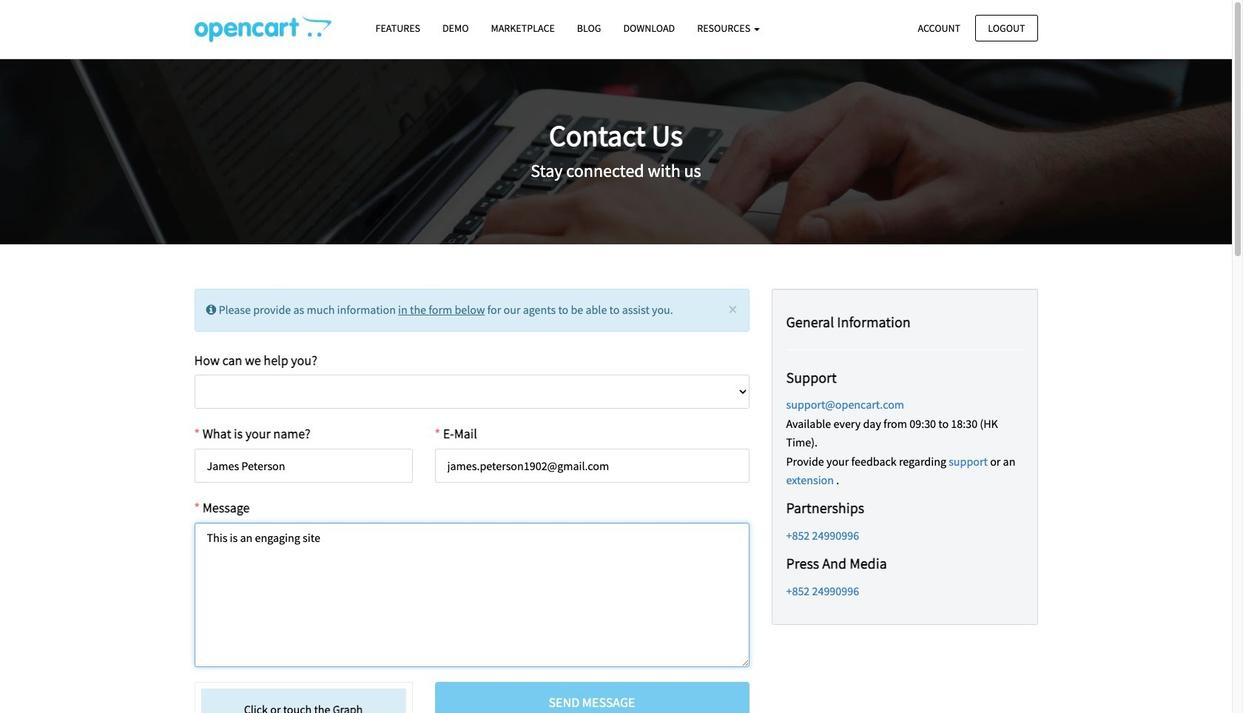 Task type: locate. For each thing, give the bounding box(es) containing it.
Name text field
[[194, 449, 413, 483]]

None text field
[[194, 523, 750, 667]]



Task type: describe. For each thing, give the bounding box(es) containing it.
opencart - contact image
[[194, 16, 331, 42]]

Email text field
[[435, 449, 750, 483]]

info circle image
[[206, 304, 216, 315]]



Task type: vqa. For each thing, say whether or not it's contained in the screenshot.
1st 'star light o' image
no



